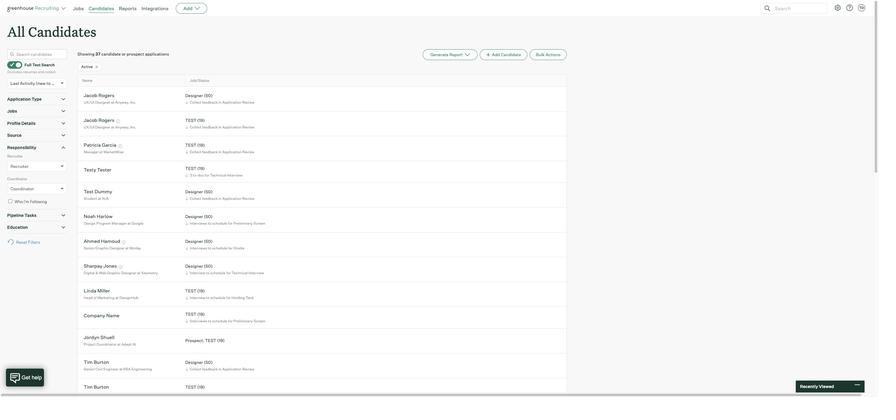 Task type: locate. For each thing, give the bounding box(es) containing it.
0 vertical spatial screen
[[254, 221, 265, 226]]

Search candidates field
[[7, 49, 67, 59]]

1 vertical spatial tim burton link
[[84, 384, 109, 391]]

to for last activity (new to old)
[[47, 81, 51, 86]]

3 (50) from the top
[[204, 214, 213, 219]]

1 engineering from the top
[[132, 367, 152, 372]]

name right company
[[106, 313, 120, 319]]

for up designer (50) interviews to schedule for onsite
[[228, 221, 233, 226]]

1 vertical spatial add
[[492, 52, 500, 57]]

0 vertical spatial add
[[183, 5, 193, 11]]

1 tim burton senior civil engineer at rsa engineering from the top
[[84, 360, 152, 372]]

2 rsa from the top
[[123, 392, 131, 397]]

1 horizontal spatial name
[[106, 313, 120, 319]]

testy tester
[[84, 167, 111, 173]]

test (19) interview to schedule for holding tank
[[185, 289, 254, 300]]

1 jacob rogers link from the top
[[84, 93, 114, 99]]

1 screen from the top
[[254, 221, 265, 226]]

manager down patricia
[[84, 150, 99, 154]]

for for test (19) 3 to-dos for technical interview
[[205, 173, 209, 178]]

(19) inside the test (19) interviews to schedule for preliminary screen
[[197, 312, 205, 317]]

jacob rogers link
[[84, 93, 114, 99], [84, 117, 114, 124]]

0 vertical spatial senior
[[84, 246, 95, 251]]

0 vertical spatial tim burton link
[[84, 360, 109, 367]]

jacob rogers ux/ui designer at anyway, inc.
[[84, 93, 136, 105]]

interview to schedule for holding tank link
[[184, 295, 256, 301]]

application type
[[7, 97, 42, 102]]

1 designer (50) collect feedback in application review from the top
[[185, 93, 254, 105]]

jacob for jacob rogers ux/ui designer at anyway, inc.
[[84, 93, 97, 99]]

ux/ui down jacob rogers
[[84, 125, 94, 129]]

1 horizontal spatial manager
[[112, 221, 127, 226]]

1 ux/ui from the top
[[84, 100, 94, 105]]

4 feedback from the top
[[202, 196, 218, 201]]

test inside the test (19) interviews to schedule for preliminary screen
[[185, 312, 197, 317]]

1 vertical spatial inc.
[[130, 125, 136, 129]]

0 vertical spatial tim burton senior civil engineer at rsa engineering
[[84, 360, 152, 372]]

0 vertical spatial jacob
[[84, 93, 97, 99]]

5 (50) from the top
[[204, 264, 213, 269]]

manager right program
[[112, 221, 127, 226]]

1 vertical spatial tim burton senior civil engineer at rsa engineering
[[84, 384, 152, 397]]

2 jacob rogers link from the top
[[84, 117, 114, 124]]

1 vertical spatial ux/ui
[[84, 125, 94, 129]]

testy
[[84, 167, 96, 173]]

to inside designer (50) interviews to schedule for onsite
[[208, 246, 211, 251]]

1 vertical spatial interviews to schedule for preliminary screen link
[[184, 319, 267, 324]]

0 vertical spatial technical
[[210, 173, 226, 178]]

1 collect from the top
[[190, 100, 202, 105]]

graphic down ahmed hamoud link
[[95, 246, 109, 251]]

jacob up jacob rogers
[[84, 93, 97, 99]]

4 review from the top
[[242, 196, 254, 201]]

engineer
[[103, 367, 119, 372], [103, 392, 119, 397]]

google
[[131, 221, 143, 226]]

ux/ui
[[84, 100, 94, 105], [84, 125, 94, 129]]

rogers up jacob rogers
[[98, 93, 114, 99]]

feedback
[[202, 100, 218, 105], [202, 125, 218, 129], [202, 150, 218, 154], [202, 196, 218, 201], [202, 367, 218, 372]]

graphic
[[95, 246, 109, 251], [107, 271, 121, 275]]

pipeline tasks
[[7, 213, 37, 218]]

ux/ui designer at anyway, inc.
[[84, 125, 136, 129]]

tim burton link
[[84, 360, 109, 367], [84, 384, 109, 391]]

1 anyway, from the top
[[115, 100, 129, 105]]

3 designer (50) collect feedback in application review from the top
[[185, 360, 254, 372]]

1 vertical spatial rogers
[[98, 117, 114, 123]]

rsa for test (19)
[[123, 392, 131, 397]]

0 vertical spatial tim
[[84, 360, 93, 366]]

for for designer (50) interviews to schedule for preliminary screen
[[228, 221, 233, 226]]

pipeline
[[7, 213, 24, 218]]

interview for test (19) interview to schedule for debrief
[[190, 392, 205, 397]]

5 collect feedback in application review link from the top
[[184, 367, 256, 372]]

(19) inside test (19) interview to schedule for debrief
[[197, 385, 205, 390]]

test dummy student at n/a
[[84, 189, 112, 201]]

last activity (new to old) option
[[10, 81, 59, 86]]

3 in from the top
[[219, 150, 222, 154]]

(50) for test dummy
[[204, 189, 213, 195]]

(50) up interviews to schedule for onsite link
[[204, 239, 213, 244]]

tank
[[246, 296, 254, 300]]

0 vertical spatial designer (50) collect feedback in application review
[[185, 93, 254, 105]]

schedule left 'holding'
[[210, 296, 226, 300]]

checkmark image
[[10, 63, 14, 67]]

2 jacob from the top
[[84, 117, 97, 123]]

2 tim burton senior civil engineer at rsa engineering from the top
[[84, 384, 152, 397]]

graphic down jones
[[107, 271, 121, 275]]

application for dummy's collect feedback in application review link
[[222, 196, 242, 201]]

3 collect feedback in application review link from the top
[[184, 149, 256, 155]]

2 designer (50) collect feedback in application review from the top
[[185, 189, 254, 201]]

2 test (19) collect feedback in application review from the top
[[185, 143, 254, 154]]

senior for test (19)
[[84, 392, 95, 397]]

technical down onsite
[[232, 271, 248, 275]]

1 collect feedback in application review link from the top
[[184, 100, 256, 105]]

for inside the test (19) interviews to schedule for preliminary screen
[[228, 319, 233, 324]]

(50) down the prospect: test (19)
[[204, 360, 213, 365]]

1 preliminary from the top
[[234, 221, 253, 226]]

1 vertical spatial preliminary
[[234, 319, 253, 324]]

2 feedback from the top
[[202, 125, 218, 129]]

1 vertical spatial rsa
[[123, 392, 131, 397]]

to inside designer (50) interview to schedule for technical interview
[[206, 271, 210, 275]]

test inside test (19) 3 to-dos for technical interview
[[185, 166, 197, 171]]

schedule inside "designer (50) interviews to schedule for preliminary screen"
[[212, 221, 227, 226]]

coordinator element
[[7, 176, 67, 199]]

0 horizontal spatial add
[[183, 5, 193, 11]]

test inside test (19) interview to schedule for holding tank
[[185, 289, 197, 294]]

0 vertical spatial rsa
[[123, 367, 131, 372]]

interviews inside designer (50) interviews to schedule for onsite
[[190, 246, 207, 251]]

1 test (19) collect feedback in application review from the top
[[185, 118, 254, 129]]

showing
[[77, 52, 95, 57]]

(50) down 3 to-dos for technical interview link
[[204, 189, 213, 195]]

full text search (includes resumes and notes)
[[7, 62, 56, 74]]

0 vertical spatial inc.
[[130, 100, 136, 105]]

recruiter
[[7, 154, 23, 159], [10, 164, 29, 169]]

(50) up designer (50) interviews to schedule for onsite
[[204, 214, 213, 219]]

to for designer (50) interviews to schedule for preliminary screen
[[208, 221, 211, 226]]

candidates down jobs "link"
[[28, 23, 96, 40]]

2 rogers from the top
[[98, 117, 114, 123]]

schedule up test (19) interview to schedule for holding tank
[[210, 271, 226, 275]]

add inside popup button
[[183, 5, 193, 11]]

review for tim burton
[[242, 367, 254, 372]]

1 horizontal spatial add
[[492, 52, 500, 57]]

for up test (19) interview to schedule for holding tank
[[226, 271, 231, 275]]

2 screen from the top
[[254, 319, 265, 324]]

rogers up ux/ui designer at anyway, inc.
[[98, 117, 114, 123]]

6 (50) from the top
[[204, 360, 213, 365]]

schedule inside designer (50) interviews to schedule for onsite
[[212, 246, 227, 251]]

company name link
[[84, 313, 120, 320]]

debrief
[[232, 392, 244, 397]]

schedule left onsite
[[212, 246, 227, 251]]

jobs left candidates link
[[73, 5, 84, 11]]

5 feedback from the top
[[202, 367, 218, 372]]

collect
[[190, 100, 202, 105], [190, 125, 202, 129], [190, 150, 202, 154], [190, 196, 202, 201], [190, 367, 202, 372]]

1 feedback from the top
[[202, 100, 218, 105]]

2 engineer from the top
[[103, 392, 119, 397]]

1 horizontal spatial technical
[[232, 271, 248, 275]]

interviews inside the test (19) interviews to schedule for preliminary screen
[[190, 319, 207, 324]]

4 (50) from the top
[[204, 239, 213, 244]]

reports link
[[119, 5, 137, 11]]

(19) inside test (19) interview to schedule for holding tank
[[197, 289, 205, 294]]

1 vertical spatial manager
[[112, 221, 127, 226]]

5 collect from the top
[[190, 367, 202, 372]]

4 collect from the top
[[190, 196, 202, 201]]

2 preliminary from the top
[[234, 319, 253, 324]]

interviews to schedule for preliminary screen link up designer (50) interviews to schedule for onsite
[[184, 221, 267, 226]]

0 vertical spatial burton
[[94, 360, 109, 366]]

name down the "active"
[[82, 78, 92, 83]]

linda
[[84, 288, 96, 294]]

2 vertical spatial senior
[[84, 392, 95, 397]]

to for designer (50) interview to schedule for technical interview
[[206, 271, 210, 275]]

3 senior from the top
[[84, 392, 95, 397]]

burton for designer (50)
[[94, 360, 109, 366]]

2 interviews to schedule for preliminary screen link from the top
[[184, 319, 267, 324]]

(50) inside "designer (50) interviews to schedule for preliminary screen"
[[204, 214, 213, 219]]

designer
[[185, 93, 203, 98], [95, 100, 110, 105], [95, 125, 110, 129], [185, 189, 203, 195], [185, 214, 203, 219], [185, 239, 203, 244], [109, 246, 125, 251], [185, 264, 203, 269], [121, 271, 136, 275], [185, 360, 203, 365]]

interviews to schedule for onsite link
[[184, 246, 246, 251]]

(50) down job/status
[[204, 93, 213, 98]]

(19) for third collect feedback in application review link from the bottom of the page
[[197, 143, 205, 148]]

schedule up designer (50) interviews to schedule for onsite
[[212, 221, 227, 226]]

2 vertical spatial coordinator
[[97, 342, 117, 347]]

inc. inside jacob rogers ux/ui designer at anyway, inc.
[[130, 100, 136, 105]]

schedule for designer (50) interviews to schedule for onsite
[[212, 246, 227, 251]]

(19) for interview to schedule for holding tank link
[[197, 289, 205, 294]]

rsa
[[123, 367, 131, 372], [123, 392, 131, 397]]

for for designer (50) interview to schedule for technical interview
[[226, 271, 231, 275]]

to inside test (19) interview to schedule for debrief
[[206, 392, 210, 397]]

test (19) interview to schedule for debrief
[[185, 385, 244, 397]]

application
[[7, 97, 31, 102], [222, 100, 242, 105], [222, 125, 242, 129], [222, 150, 242, 154], [222, 196, 242, 201], [222, 367, 242, 372]]

xeometry
[[141, 271, 158, 275]]

1 vertical spatial burton
[[94, 384, 109, 390]]

1 review from the top
[[242, 100, 254, 105]]

schedule down interview to schedule for holding tank link
[[212, 319, 227, 324]]

test (19) collect feedback in application review for patricia garcia
[[185, 143, 254, 154]]

2 vertical spatial interviews
[[190, 319, 207, 324]]

for inside test (19) 3 to-dos for technical interview
[[205, 173, 209, 178]]

screen inside "designer (50) interviews to schedule for preliminary screen"
[[254, 221, 265, 226]]

for inside "designer (50) interviews to schedule for preliminary screen"
[[228, 221, 233, 226]]

all
[[7, 23, 25, 40]]

interview inside test (19) interview to schedule for debrief
[[190, 392, 205, 397]]

jacob inside jacob rogers ux/ui designer at anyway, inc.
[[84, 93, 97, 99]]

(50) for noah harlow
[[204, 214, 213, 219]]

0 vertical spatial rogers
[[98, 93, 114, 99]]

anyway, down jacob rogers has been in application review for more than 5 days icon
[[115, 125, 129, 129]]

miller
[[97, 288, 110, 294]]

jacob rogers has been in application review for more than 5 days image
[[116, 120, 121, 123]]

holding
[[232, 296, 245, 300]]

candidate reports are now available! apply filters and select "view in app" element
[[423, 49, 478, 60]]

bulk actions link
[[530, 49, 567, 60]]

ux/ui up jacob rogers
[[84, 100, 94, 105]]

reset filters
[[16, 240, 40, 245]]

(19) inside test (19) 3 to-dos for technical interview
[[197, 166, 205, 171]]

schedule inside designer (50) interview to schedule for technical interview
[[210, 271, 226, 275]]

anyway,
[[115, 100, 129, 105], [115, 125, 129, 129]]

screen for (50)
[[254, 221, 265, 226]]

1 (50) from the top
[[204, 93, 213, 98]]

designer inside designer (50) interviews to schedule for onsite
[[185, 239, 203, 244]]

1 tim from the top
[[84, 360, 93, 366]]

patricia garcia has been in application review for more than 5 days image
[[117, 145, 123, 148]]

at inside linda miller head of marketing at designhub
[[115, 296, 119, 300]]

technical for (50)
[[232, 271, 248, 275]]

designer (50) interviews to schedule for onsite
[[185, 239, 244, 251]]

technical right 'dos'
[[210, 173, 226, 178]]

for for test (19) interviews to schedule for preliminary screen
[[228, 319, 233, 324]]

for left onsite
[[228, 246, 233, 251]]

0 vertical spatial civil
[[95, 367, 103, 372]]

coordinator
[[7, 177, 27, 181], [10, 186, 34, 191], [97, 342, 117, 347]]

1 vertical spatial engineer
[[103, 392, 119, 397]]

for left 'holding'
[[226, 296, 231, 300]]

interview for designer (50) interview to schedule for technical interview
[[190, 271, 205, 275]]

preliminary
[[234, 221, 253, 226], [234, 319, 253, 324]]

preliminary inside "designer (50) interviews to schedule for preliminary screen"
[[234, 221, 253, 226]]

schedule for test (19) interview to schedule for debrief
[[210, 392, 226, 397]]

4 collect feedback in application review link from the top
[[184, 196, 256, 202]]

0 horizontal spatial jobs
[[7, 109, 17, 114]]

schedule left debrief on the bottom of the page
[[210, 392, 226, 397]]

test for fourth collect feedback in application review link from the bottom of the page
[[185, 118, 197, 123]]

noah harlow design program manager at google
[[84, 214, 143, 226]]

1 vertical spatial graphic
[[107, 271, 121, 275]]

for left debrief on the bottom of the page
[[226, 392, 231, 397]]

preliminary up onsite
[[234, 221, 253, 226]]

interview
[[227, 173, 243, 178], [190, 271, 205, 275], [249, 271, 264, 275], [190, 296, 205, 300], [190, 392, 205, 397]]

jacob rogers
[[84, 117, 114, 123]]

anyway, up jacob rogers has been in application review for more than 5 days icon
[[115, 100, 129, 105]]

program
[[96, 221, 111, 226]]

add
[[183, 5, 193, 11], [492, 52, 500, 57]]

full
[[25, 62, 31, 67]]

1 vertical spatial tim
[[84, 384, 93, 390]]

1 vertical spatial jacob
[[84, 117, 97, 123]]

2 senior from the top
[[84, 367, 95, 372]]

tim burton link for designer (50)
[[84, 360, 109, 367]]

interviews to schedule for preliminary screen link
[[184, 221, 267, 226], [184, 319, 267, 324]]

preliminary inside the test (19) interviews to schedule for preliminary screen
[[234, 319, 253, 324]]

rsa for designer (50)
[[123, 367, 131, 372]]

rogers inside jacob rogers ux/ui designer at anyway, inc.
[[98, 93, 114, 99]]

1 vertical spatial civil
[[95, 392, 103, 397]]

design
[[84, 221, 96, 226]]

2 vertical spatial designer (50) collect feedback in application review
[[185, 360, 254, 372]]

screen inside the test (19) interviews to schedule for preliminary screen
[[254, 319, 265, 324]]

2 civil from the top
[[95, 392, 103, 397]]

profile details
[[7, 121, 36, 126]]

ux/ui inside jacob rogers ux/ui designer at anyway, inc.
[[84, 100, 94, 105]]

activity
[[20, 81, 35, 86]]

jacob up ux/ui designer at anyway, inc.
[[84, 117, 97, 123]]

add for add candidate
[[492, 52, 500, 57]]

tim
[[84, 360, 93, 366], [84, 384, 93, 390]]

designer (50) collect feedback in application review down job/status
[[185, 93, 254, 105]]

1 in from the top
[[219, 100, 222, 105]]

engineer for designer (50)
[[103, 367, 119, 372]]

1 jacob from the top
[[84, 93, 97, 99]]

0 horizontal spatial technical
[[210, 173, 226, 178]]

0 vertical spatial name
[[82, 78, 92, 83]]

2 ux/ui from the top
[[84, 125, 94, 129]]

schedule inside test (19) interview to schedule for holding tank
[[210, 296, 226, 300]]

application for third collect feedback in application review link from the bottom of the page
[[222, 150, 242, 154]]

1 engineer from the top
[[103, 367, 119, 372]]

candidates right jobs "link"
[[89, 5, 114, 11]]

1 vertical spatial coordinator
[[10, 186, 34, 191]]

in for burton
[[219, 367, 222, 372]]

at inside test dummy student at n/a
[[98, 196, 101, 201]]

2 (50) from the top
[[204, 189, 213, 195]]

senior
[[84, 246, 95, 251], [84, 367, 95, 372], [84, 392, 95, 397]]

1 vertical spatial jacob rogers link
[[84, 117, 114, 124]]

for inside test (19) interview to schedule for debrief
[[226, 392, 231, 397]]

(19) for 3 to-dos for technical interview link
[[197, 166, 205, 171]]

0 vertical spatial jacob rogers link
[[84, 93, 114, 99]]

3
[[190, 173, 192, 178]]

0 vertical spatial interviews to schedule for preliminary screen link
[[184, 221, 267, 226]]

1 vertical spatial test (19) collect feedback in application review
[[185, 143, 254, 154]]

jacob rogers link up jacob rogers
[[84, 93, 114, 99]]

0 vertical spatial test (19) collect feedback in application review
[[185, 118, 254, 129]]

0 vertical spatial engineer
[[103, 367, 119, 372]]

test (19) collect feedback in application review for jacob rogers
[[185, 118, 254, 129]]

burton
[[94, 360, 109, 366], [94, 384, 109, 390]]

collect for test dummy
[[190, 196, 202, 201]]

1 vertical spatial designer (50) collect feedback in application review
[[185, 189, 254, 201]]

rogers
[[98, 93, 114, 99], [98, 117, 114, 123]]

0 vertical spatial jobs
[[73, 5, 84, 11]]

3 interviews from the top
[[190, 319, 207, 324]]

2 in from the top
[[219, 125, 222, 129]]

1 rsa from the top
[[123, 367, 131, 372]]

(50) inside designer (50) interviews to schedule for onsite
[[204, 239, 213, 244]]

jobs up profile
[[7, 109, 17, 114]]

company name
[[84, 313, 120, 319]]

designer (50) collect feedback in application review down 3 to-dos for technical interview link
[[185, 189, 254, 201]]

1 interviews to schedule for preliminary screen link from the top
[[184, 221, 267, 226]]

schedule for designer (50) interviews to schedule for preliminary screen
[[212, 221, 227, 226]]

0 vertical spatial preliminary
[[234, 221, 253, 226]]

0 vertical spatial anyway,
[[115, 100, 129, 105]]

2 review from the top
[[242, 125, 254, 129]]

at inside jordyn shuell project coordinator at adept ai
[[117, 342, 121, 347]]

0 vertical spatial interviews
[[190, 221, 207, 226]]

0 vertical spatial coordinator
[[7, 177, 27, 181]]

0 vertical spatial engineering
[[132, 367, 152, 372]]

designer (50) collect feedback in application review up test (19) interview to schedule for debrief
[[185, 360, 254, 372]]

0 vertical spatial manager
[[84, 150, 99, 154]]

interviews inside "designer (50) interviews to schedule for preliminary screen"
[[190, 221, 207, 226]]

1 vertical spatial anyway,
[[115, 125, 129, 129]]

designer (50) collect feedback in application review for dummy
[[185, 189, 254, 201]]

5 in from the top
[[219, 367, 222, 372]]

1 interviews from the top
[[190, 221, 207, 226]]

for inside test (19) interview to schedule for holding tank
[[226, 296, 231, 300]]

0 vertical spatial ux/ui
[[84, 100, 94, 105]]

for inside designer (50) interview to schedule for technical interview
[[226, 271, 231, 275]]

1 vertical spatial senior
[[84, 367, 95, 372]]

3 review from the top
[[242, 150, 254, 154]]

in for dummy
[[219, 196, 222, 201]]

interview inside test (19) 3 to-dos for technical interview
[[227, 173, 243, 178]]

notes)
[[45, 70, 56, 74]]

name inside company name "link"
[[106, 313, 120, 319]]

1 civil from the top
[[95, 367, 103, 372]]

2 tim from the top
[[84, 384, 93, 390]]

preliminary down 'holding'
[[234, 319, 253, 324]]

application for fourth collect feedback in application review link from the bottom of the page
[[222, 125, 242, 129]]

1 vertical spatial screen
[[254, 319, 265, 324]]

to inside test (19) interview to schedule for holding tank
[[206, 296, 210, 300]]

4 in from the top
[[219, 196, 222, 201]]

to inside "designer (50) interviews to schedule for preliminary screen"
[[208, 221, 211, 226]]

2 interviews from the top
[[190, 246, 207, 251]]

interviews to schedule for preliminary screen link down interview to schedule for holding tank link
[[184, 319, 267, 324]]

technical
[[210, 173, 226, 178], [232, 271, 248, 275]]

Search text field
[[774, 4, 822, 13]]

engineering for test (19)
[[132, 392, 152, 397]]

1 tim burton link from the top
[[84, 360, 109, 367]]

sharpay jones has been in technical interview for more than 14 days image
[[118, 266, 123, 269]]

1 vertical spatial name
[[106, 313, 120, 319]]

interview inside test (19) interview to schedule for holding tank
[[190, 296, 205, 300]]

1 vertical spatial engineering
[[132, 392, 152, 397]]

schedule inside the test (19) interviews to schedule for preliminary screen
[[212, 319, 227, 324]]

jacob rogers link up ux/ui designer at anyway, inc.
[[84, 117, 114, 124]]

for inside designer (50) interviews to schedule for onsite
[[228, 246, 233, 251]]

to inside the test (19) interviews to schedule for preliminary screen
[[208, 319, 211, 324]]

tim burton link for test (19)
[[84, 384, 109, 391]]

bulk actions
[[536, 52, 561, 57]]

technical inside test (19) 3 to-dos for technical interview
[[210, 173, 226, 178]]

to for test (19) interview to schedule for debrief
[[206, 392, 210, 397]]

review for test dummy
[[242, 196, 254, 201]]

for right 'dos'
[[205, 173, 209, 178]]

(50) up the interview to schedule for technical interview link
[[204, 264, 213, 269]]

education
[[7, 225, 28, 230]]

1 inc. from the top
[[130, 100, 136, 105]]

1 vertical spatial interviews
[[190, 246, 207, 251]]

patricia
[[84, 142, 101, 148]]

coordinator inside jordyn shuell project coordinator at adept ai
[[97, 342, 117, 347]]

collect feedback in application review link for dummy
[[184, 196, 256, 202]]

onsite
[[234, 246, 244, 251]]

tim for designer (50)
[[84, 360, 93, 366]]

1 rogers from the top
[[98, 93, 114, 99]]

2 engineering from the top
[[132, 392, 152, 397]]

technical inside designer (50) interview to schedule for technical interview
[[232, 271, 248, 275]]

5 review from the top
[[242, 367, 254, 372]]

morley
[[130, 246, 141, 251]]

for down 'holding'
[[228, 319, 233, 324]]

2 burton from the top
[[94, 384, 109, 390]]

at inside jacob rogers ux/ui designer at anyway, inc.
[[111, 100, 114, 105]]

anyway, inside jacob rogers ux/ui designer at anyway, inc.
[[115, 100, 129, 105]]

2 tim burton link from the top
[[84, 384, 109, 391]]

noah harlow link
[[84, 214, 113, 221]]

1 burton from the top
[[94, 360, 109, 366]]

schedule inside test (19) interview to schedule for debrief
[[210, 392, 226, 397]]

schedule
[[212, 221, 227, 226], [212, 246, 227, 251], [210, 271, 226, 275], [210, 296, 226, 300], [212, 319, 227, 324], [210, 392, 226, 397]]

1 vertical spatial technical
[[232, 271, 248, 275]]



Task type: vqa. For each thing, say whether or not it's contained in the screenshot.


Task type: describe. For each thing, give the bounding box(es) containing it.
test (19) 3 to-dos for technical interview
[[185, 166, 243, 178]]

to-
[[193, 173, 198, 178]]

recruiter element
[[7, 153, 67, 176]]

(50) for jacob rogers
[[204, 93, 213, 98]]

to for test (19) interview to schedule for holding tank
[[206, 296, 210, 300]]

ahmed hamoud
[[84, 239, 120, 244]]

test inside test (19) interview to schedule for debrief
[[185, 385, 197, 390]]

n/a
[[102, 196, 109, 201]]

feedback for tim burton
[[202, 367, 218, 372]]

3 collect from the top
[[190, 150, 202, 154]]

&
[[96, 271, 98, 275]]

interviews for designer (50) interviews to schedule for preliminary screen
[[190, 221, 207, 226]]

manager at marketwise
[[84, 150, 124, 154]]

ahmed hamoud link
[[84, 239, 120, 245]]

interviews for designer (50) interviews to schedule for onsite
[[190, 246, 207, 251]]

shuell
[[101, 335, 115, 341]]

integrations link
[[142, 5, 169, 11]]

designer (50) collect feedback in application review for rogers
[[185, 93, 254, 105]]

generate report
[[431, 52, 463, 57]]

details
[[21, 121, 36, 126]]

(19) for interviews to schedule for preliminary screen link for (19)
[[197, 312, 205, 317]]

prospect:
[[185, 338, 204, 343]]

digital
[[84, 271, 95, 275]]

2 collect feedback in application review link from the top
[[184, 124, 256, 130]]

add button
[[176, 3, 207, 14]]

preliminary for (19)
[[234, 319, 253, 324]]

text
[[32, 62, 41, 67]]

jordyn
[[84, 335, 99, 341]]

who i'm following
[[15, 200, 47, 204]]

interviews for test (19) interviews to schedule for preliminary screen
[[190, 319, 207, 324]]

designer (50) collect feedback in application review for burton
[[185, 360, 254, 372]]

at inside noah harlow design program manager at google
[[127, 221, 131, 226]]

tim for test (19)
[[84, 384, 93, 390]]

sharpay jones
[[84, 263, 117, 269]]

all candidates
[[7, 23, 96, 40]]

test dummy link
[[84, 189, 112, 196]]

applications
[[145, 52, 169, 57]]

reset
[[16, 240, 27, 245]]

dos
[[198, 173, 204, 178]]

of
[[93, 296, 97, 300]]

jacob for jacob rogers
[[84, 117, 97, 123]]

td button
[[858, 4, 866, 11]]

manager inside noah harlow design program manager at google
[[112, 221, 127, 226]]

application for rogers's collect feedback in application review link
[[222, 100, 242, 105]]

collect for jacob rogers
[[190, 100, 202, 105]]

sharpay
[[84, 263, 102, 269]]

generate
[[431, 52, 449, 57]]

test for 3 to-dos for technical interview link
[[185, 166, 197, 171]]

engineer for test (19)
[[103, 392, 119, 397]]

(new
[[36, 81, 46, 86]]

3 feedback from the top
[[202, 150, 218, 154]]

resumes
[[23, 70, 37, 74]]

type
[[32, 97, 42, 102]]

source
[[7, 133, 22, 138]]

tim burton senior civil engineer at rsa engineering for test (19)
[[84, 384, 152, 397]]

designer inside designer (50) interview to schedule for technical interview
[[185, 264, 203, 269]]

patricia garcia
[[84, 142, 116, 148]]

0 horizontal spatial manager
[[84, 150, 99, 154]]

for for designer (50) interviews to schedule for onsite
[[228, 246, 233, 251]]

rogers for jacob rogers
[[98, 117, 114, 123]]

marketwise
[[103, 150, 124, 154]]

3 to-dos for technical interview link
[[184, 173, 244, 178]]

test for interviews to schedule for preliminary screen link for (19)
[[185, 312, 197, 317]]

Who I'm Following checkbox
[[8, 200, 12, 203]]

to for designer (50) interviews to schedule for onsite
[[208, 246, 211, 251]]

linda miller head of marketing at designhub
[[84, 288, 138, 300]]

project
[[84, 342, 96, 347]]

profile
[[7, 121, 20, 126]]

designer (50) interview to schedule for technical interview
[[185, 264, 264, 275]]

test for interview to schedule for holding tank link
[[185, 289, 197, 294]]

rogers for jacob rogers ux/ui designer at anyway, inc.
[[98, 93, 114, 99]]

collect for tim burton
[[190, 367, 202, 372]]

configure image
[[834, 4, 842, 11]]

ahmed hamoud has been in onsite for more than 21 days image
[[121, 241, 127, 244]]

test (19) interviews to schedule for preliminary screen
[[185, 312, 265, 324]]

collect feedback in application review link for burton
[[184, 367, 256, 372]]

filters
[[28, 240, 40, 245]]

add candidate link
[[480, 49, 528, 60]]

designer inside jacob rogers ux/ui designer at anyway, inc.
[[95, 100, 110, 105]]

test
[[84, 189, 94, 195]]

collect feedback in application review link for rogers
[[184, 100, 256, 105]]

in for rogers
[[219, 100, 222, 105]]

dummy
[[95, 189, 112, 195]]

interview for test (19) interview to schedule for holding tank
[[190, 296, 205, 300]]

prospect
[[127, 52, 144, 57]]

interview to schedule for technical interview link
[[184, 270, 266, 276]]

schedule for test (19) interviews to schedule for preliminary screen
[[212, 319, 227, 324]]

screen for (19)
[[254, 319, 265, 324]]

jordyn shuell link
[[84, 335, 115, 342]]

interviews to schedule for preliminary screen link for (50)
[[184, 221, 267, 226]]

designer (50) interviews to schedule for preliminary screen
[[185, 214, 265, 226]]

head
[[84, 296, 93, 300]]

web
[[99, 271, 106, 275]]

company
[[84, 313, 105, 319]]

interview to schedule for debrief link
[[184, 391, 245, 397]]

1 vertical spatial jobs
[[7, 109, 17, 114]]

for for test (19) interview to schedule for holding tank
[[226, 296, 231, 300]]

application for burton's collect feedback in application review link
[[222, 367, 242, 372]]

old)
[[51, 81, 59, 86]]

engineering for designer (50)
[[132, 367, 152, 372]]

1 horizontal spatial jobs
[[73, 5, 84, 11]]

schedule for test (19) interview to schedule for holding tank
[[210, 296, 226, 300]]

linda miller link
[[84, 288, 110, 295]]

0 horizontal spatial name
[[82, 78, 92, 83]]

(includes
[[7, 70, 22, 74]]

0 vertical spatial recruiter
[[7, 154, 23, 159]]

generate report button
[[423, 49, 478, 60]]

feedback for test dummy
[[202, 196, 218, 201]]

to for test (19) interviews to schedule for preliminary screen
[[208, 319, 211, 324]]

and
[[38, 70, 44, 74]]

td
[[860, 6, 864, 10]]

harlow
[[97, 214, 113, 220]]

interviews to schedule for preliminary screen link for (19)
[[184, 319, 267, 324]]

tasks
[[25, 213, 37, 218]]

recently viewed
[[800, 384, 834, 389]]

patricia garcia link
[[84, 142, 116, 149]]

or
[[122, 52, 126, 57]]

sharpay jones link
[[84, 263, 117, 270]]

technical for (19)
[[210, 173, 226, 178]]

viewed
[[819, 384, 834, 389]]

active
[[81, 64, 93, 69]]

last activity (new to old)
[[10, 81, 59, 86]]

test for third collect feedback in application review link from the bottom of the page
[[185, 143, 197, 148]]

for for test (19) interview to schedule for debrief
[[226, 392, 231, 397]]

last
[[10, 81, 19, 86]]

feedback for jacob rogers
[[202, 100, 218, 105]]

senior for designer (50)
[[84, 367, 95, 372]]

add candidate
[[492, 52, 521, 57]]

schedule for designer (50) interview to schedule for technical interview
[[210, 271, 226, 275]]

candidate
[[101, 52, 121, 57]]

prospect: test (19)
[[185, 338, 225, 343]]

adept
[[121, 342, 132, 347]]

marketing
[[97, 296, 115, 300]]

2 anyway, from the top
[[115, 125, 129, 129]]

burton for test (19)
[[94, 384, 109, 390]]

1 vertical spatial candidates
[[28, 23, 96, 40]]

reports
[[119, 5, 137, 11]]

2 collect from the top
[[190, 125, 202, 129]]

(50) for tim burton
[[204, 360, 213, 365]]

1 senior from the top
[[84, 246, 95, 251]]

jones
[[103, 263, 117, 269]]

0 vertical spatial candidates
[[89, 5, 114, 11]]

jobs link
[[73, 5, 84, 11]]

td button
[[857, 3, 867, 13]]

preliminary for (50)
[[234, 221, 253, 226]]

(19) for fourth collect feedback in application review link from the bottom of the page
[[197, 118, 205, 123]]

review for jacob rogers
[[242, 100, 254, 105]]

recently
[[800, 384, 818, 389]]

senior graphic designer at morley
[[84, 246, 141, 251]]

responsibility
[[7, 145, 36, 150]]

2 inc. from the top
[[130, 125, 136, 129]]

tim burton senior civil engineer at rsa engineering for designer (50)
[[84, 360, 152, 372]]

add for add
[[183, 5, 193, 11]]

i'm
[[24, 200, 29, 204]]

designer inside "designer (50) interviews to schedule for preliminary screen"
[[185, 214, 203, 219]]

ahmed
[[84, 239, 100, 244]]

(50) inside designer (50) interview to schedule for technical interview
[[204, 264, 213, 269]]

civil for test (19)
[[95, 392, 103, 397]]

digital & web graphic designer at xeometry
[[84, 271, 158, 275]]

civil for designer (50)
[[95, 367, 103, 372]]

greenhouse recruiting image
[[7, 5, 61, 12]]

0 vertical spatial graphic
[[95, 246, 109, 251]]

1 vertical spatial recruiter
[[10, 164, 29, 169]]



